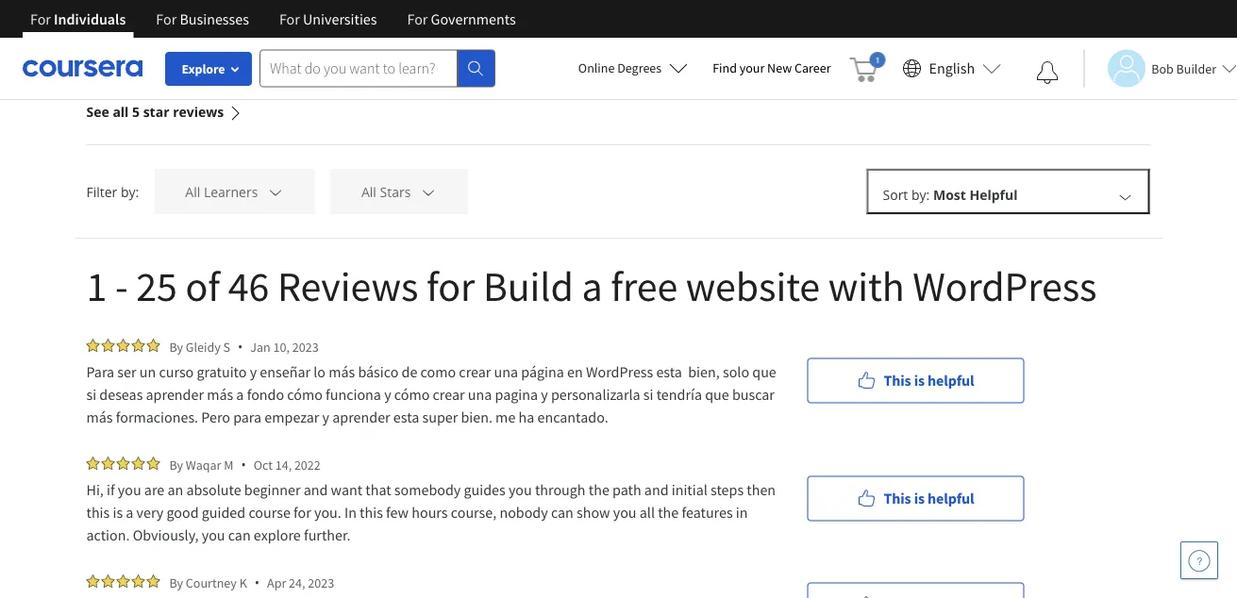 Task type: locate. For each thing, give the bounding box(es) containing it.
1 helpful? from the left
[[166, 25, 221, 43]]

2 helpful from the top
[[928, 489, 975, 508]]

para ser un curso gratuito y enseñar lo más básico de como crear una página en wordpress esta  bien, solo que si deseas aprender más a fondo cómo funciona y cómo crear una pagina y personalizarla si tendría que buscar más formaciones. pero para empezar y aprender esta super bien. me ha encantado.
[[86, 362, 780, 427]]

2023
[[292, 338, 319, 355], [308, 574, 334, 591]]

0 horizontal spatial esta
[[393, 408, 419, 427]]

2023 right 10, on the left of page
[[292, 338, 319, 355]]

that
[[366, 480, 391, 499]]

2 horizontal spatial a
[[582, 260, 603, 312]]

for left you.
[[294, 503, 311, 522]]

shopping cart: 1 item image
[[850, 52, 886, 82]]

filled star image up hi,
[[86, 457, 100, 470]]

pero
[[201, 408, 230, 427]]

bob
[[1152, 60, 1174, 77]]

if
[[107, 480, 115, 499]]

1 by from the top
[[169, 338, 183, 355]]

que down bien,
[[705, 385, 729, 404]]

4 for from the left
[[407, 9, 428, 28]]

aprender down funciona
[[332, 408, 390, 427]]

all left stars
[[361, 183, 377, 201]]

by: right filter
[[121, 183, 139, 201]]

1 vertical spatial aprender
[[332, 408, 390, 427]]

fondo
[[247, 385, 284, 404]]

chevron down image inside all stars "button"
[[420, 183, 437, 200]]

0 horizontal spatial una
[[468, 385, 492, 404]]

this is helpful button for hi, if you are an absolute beginner and want that somebody guides you through the path and initial steps then this is a very good guided course for you. in this few hours course, nobody can show you all the features in action. obviously, you can explore further.
[[807, 476, 1025, 521]]

nobody
[[500, 503, 548, 522]]

obviously,
[[133, 526, 199, 545]]

0 horizontal spatial si
[[86, 385, 96, 404]]

chevron down image for stars
[[420, 183, 437, 200]]

a up para on the bottom left
[[236, 385, 244, 404]]

can
[[551, 503, 574, 522], [228, 526, 251, 545]]

esta left super
[[393, 408, 419, 427]]

helpful? button up explore
[[109, 11, 251, 57]]

0 horizontal spatial cómo
[[287, 385, 323, 404]]

by for are
[[169, 456, 183, 473]]

1 cómo from the left
[[287, 385, 323, 404]]

stars
[[380, 183, 411, 201]]

cómo up empezar
[[287, 385, 323, 404]]

•
[[238, 338, 243, 356], [241, 456, 246, 474], [255, 574, 260, 592]]

y down página
[[541, 385, 548, 404]]

course,
[[451, 503, 497, 522]]

1 horizontal spatial una
[[494, 362, 518, 381]]

1 horizontal spatial wordpress
[[913, 260, 1097, 312]]

1 horizontal spatial and
[[644, 480, 669, 499]]

que up buscar
[[753, 362, 777, 381]]

further.
[[304, 526, 351, 545]]

the
[[589, 480, 610, 499], [658, 503, 679, 522]]

1 and from the left
[[304, 480, 328, 499]]

1 horizontal spatial más
[[207, 385, 233, 404]]

0 horizontal spatial by:
[[121, 183, 139, 201]]

2 this is helpful button from the top
[[807, 476, 1025, 521]]

helpful? button
[[109, 11, 251, 57], [653, 11, 795, 57]]

para
[[86, 362, 114, 381]]

chevron down image for learners
[[267, 183, 284, 200]]

2 vertical spatial más
[[86, 408, 113, 427]]

for
[[427, 260, 475, 312], [294, 503, 311, 522]]

by waqar m • oct 14, 2022
[[169, 456, 321, 474]]

0 vertical spatial this is helpful
[[884, 371, 975, 390]]

all
[[185, 183, 200, 201], [361, 183, 377, 201]]

una up pagina
[[494, 362, 518, 381]]

0 vertical spatial the
[[589, 480, 610, 499]]

all learners button
[[154, 169, 315, 214]]

0 horizontal spatial can
[[228, 526, 251, 545]]

0 vertical spatial for
[[427, 260, 475, 312]]

and right the path
[[644, 480, 669, 499]]

bien.
[[461, 408, 493, 427]]

1 this is helpful button from the top
[[807, 358, 1025, 404]]

chevron down image inside all learners button
[[267, 183, 284, 200]]

jan
[[250, 338, 271, 355]]

for left individuals
[[30, 9, 51, 28]]

1 horizontal spatial all
[[361, 183, 377, 201]]

1 vertical spatial by
[[169, 456, 183, 473]]

for inside hi, if you are an absolute beginner and want that somebody guides you through the path and initial steps then this is a very good guided course for you. in this few hours course, nobody can show you all the features in action. obviously, you can explore further.
[[294, 503, 311, 522]]

a
[[582, 260, 603, 312], [236, 385, 244, 404], [126, 503, 133, 522]]

in
[[736, 503, 748, 522]]

0 vertical spatial 2023
[[292, 338, 319, 355]]

• right s
[[238, 338, 243, 356]]

are
[[144, 480, 164, 499]]

course
[[249, 503, 291, 522]]

waqar
[[186, 456, 221, 473]]

by up curso
[[169, 338, 183, 355]]

1 vertical spatial crear
[[433, 385, 465, 404]]

más right lo
[[329, 362, 355, 381]]

all left learners at the top
[[185, 183, 200, 201]]

1 vertical spatial for
[[294, 503, 311, 522]]

2 this from the left
[[360, 503, 383, 522]]

1 vertical spatial wordpress
[[586, 362, 653, 381]]

si left tendría
[[644, 385, 654, 404]]

a inside hi, if you are an absolute beginner and want that somebody guides you through the path and initial steps then this is a very good guided course for you. in this few hours course, nobody can show you all the features in action. obviously, you can explore further.
[[126, 503, 133, 522]]

1 this from the top
[[884, 371, 911, 390]]

2023 inside by courtney k • apr 24, 2023
[[308, 574, 334, 591]]

career
[[795, 59, 831, 76]]

guided
[[202, 503, 246, 522]]

• for absolute
[[241, 456, 246, 474]]

wordpress down the helpful
[[913, 260, 1097, 312]]

14,
[[275, 456, 292, 473]]

helpful? up find
[[709, 25, 765, 43]]

formaciones.
[[116, 408, 198, 427]]

0 vertical spatial all
[[113, 103, 129, 121]]

reviews
[[277, 260, 418, 312]]

wordpress up personalizarla
[[586, 362, 653, 381]]

10,
[[273, 338, 290, 355]]

2 vertical spatial by
[[169, 574, 183, 591]]

filter by:
[[86, 183, 139, 201]]

0 vertical spatial this
[[884, 371, 911, 390]]

1 horizontal spatial this
[[360, 503, 383, 522]]

1 horizontal spatial aprender
[[332, 408, 390, 427]]

2 for from the left
[[156, 9, 177, 28]]

helpful?
[[166, 25, 221, 43], [709, 25, 765, 43]]

si down para
[[86, 385, 96, 404]]

1 horizontal spatial si
[[644, 385, 654, 404]]

0 horizontal spatial the
[[589, 480, 610, 499]]

0 vertical spatial by
[[169, 338, 183, 355]]

steps
[[711, 480, 744, 499]]

1 vertical spatial esta
[[393, 408, 419, 427]]

the up the show
[[589, 480, 610, 499]]

filled star image
[[101, 339, 115, 352], [117, 339, 130, 352], [132, 339, 145, 352], [86, 457, 100, 470], [132, 457, 145, 470], [117, 575, 130, 588]]

cómo
[[287, 385, 323, 404], [394, 385, 430, 404]]

1 vertical spatial this is helpful button
[[807, 476, 1025, 521]]

más down gratuito
[[207, 385, 233, 404]]

y down 'básico'
[[384, 385, 391, 404]]

for left universities
[[279, 9, 300, 28]]

for governments
[[407, 9, 516, 28]]

find your new career link
[[703, 57, 841, 80]]

filter
[[86, 183, 117, 201]]

helpful for para ser un curso gratuito y enseñar lo más básico de como crear una página en wordpress esta  bien, solo que si deseas aprender más a fondo cómo funciona y cómo crear una pagina y personalizarla si tendría que buscar más formaciones. pero para empezar y aprender esta super bien. me ha encantado.
[[928, 371, 975, 390]]

helpful for hi, if you are an absolute beginner and want that somebody guides you through the path and initial steps then this is a very good guided course for you. in this few hours course, nobody can show you all the features in action. obviously, you can explore further.
[[928, 489, 975, 508]]

0 horizontal spatial helpful?
[[166, 25, 221, 43]]

25
[[136, 260, 177, 312]]

new
[[767, 59, 792, 76]]

1 for from the left
[[30, 9, 51, 28]]

• right m
[[241, 456, 246, 474]]

1 all from the left
[[185, 183, 200, 201]]

0 horizontal spatial this
[[86, 503, 110, 522]]

2023 right "24," on the left of page
[[308, 574, 334, 591]]

by inside by waqar m • oct 14, 2022
[[169, 456, 183, 473]]

find
[[713, 59, 737, 76]]

this down hi,
[[86, 503, 110, 522]]

una up bien.
[[468, 385, 492, 404]]

1 horizontal spatial que
[[753, 362, 777, 381]]

2 and from the left
[[644, 480, 669, 499]]

by courtney k • apr 24, 2023
[[169, 574, 334, 592]]

very
[[136, 503, 164, 522]]

this for para ser un curso gratuito y enseñar lo más básico de como crear una página en wordpress esta  bien, solo que si deseas aprender más a fondo cómo funciona y cómo crear una pagina y personalizarla si tendría que buscar más formaciones. pero para empezar y aprender esta super bien. me ha encantado.
[[884, 371, 911, 390]]

1 vertical spatial •
[[241, 456, 246, 474]]

filled star image
[[86, 339, 100, 352], [147, 339, 160, 352], [101, 457, 115, 470], [117, 457, 130, 470], [147, 457, 160, 470], [86, 575, 100, 588], [101, 575, 115, 588], [132, 575, 145, 588], [147, 575, 160, 588]]

0 vertical spatial más
[[329, 362, 355, 381]]

cómo down de
[[394, 385, 430, 404]]

filled star image up un
[[132, 339, 145, 352]]

1 vertical spatial una
[[468, 385, 492, 404]]

bien,
[[688, 362, 720, 381]]

an
[[167, 480, 183, 499]]

this is helpful
[[884, 371, 975, 390], [884, 489, 975, 508]]

aprender down curso
[[146, 385, 204, 404]]

this right in at the left bottom of the page
[[360, 503, 383, 522]]

0 horizontal spatial helpful? button
[[109, 11, 251, 57]]

si
[[86, 385, 96, 404], [644, 385, 654, 404]]

None search field
[[260, 50, 496, 87]]

0 vertical spatial this is helpful button
[[807, 358, 1025, 404]]

you down guided
[[202, 526, 225, 545]]

hours
[[412, 503, 448, 522]]

0 vertical spatial helpful
[[928, 371, 975, 390]]

1 horizontal spatial can
[[551, 503, 574, 522]]

by inside by courtney k • apr 24, 2023
[[169, 574, 183, 591]]

can down 'through'
[[551, 503, 574, 522]]

3 by from the top
[[169, 574, 183, 591]]

0 vertical spatial que
[[753, 362, 777, 381]]

0 vertical spatial wordpress
[[913, 260, 1097, 312]]

más down deseas
[[86, 408, 113, 427]]

the down initial
[[658, 503, 679, 522]]

1 vertical spatial all
[[640, 503, 655, 522]]

1 horizontal spatial for
[[427, 260, 475, 312]]

a left very
[[126, 503, 133, 522]]

esta up tendría
[[656, 362, 682, 381]]

0 horizontal spatial all
[[185, 183, 200, 201]]

1 this from the left
[[86, 503, 110, 522]]

bob builder button
[[1084, 50, 1237, 87]]

you down the path
[[613, 503, 637, 522]]

1 horizontal spatial helpful? button
[[653, 11, 795, 57]]

0 horizontal spatial que
[[705, 385, 729, 404]]

learners
[[204, 183, 258, 201]]

a inside "para ser un curso gratuito y enseñar lo más básico de como crear una página en wordpress esta  bien, solo que si deseas aprender más a fondo cómo funciona y cómo crear una pagina y personalizarla si tendría que buscar más formaciones. pero para empezar y aprender esta super bien. me ha encantado."
[[236, 385, 244, 404]]

3 for from the left
[[279, 9, 300, 28]]

1 horizontal spatial a
[[236, 385, 244, 404]]

1 horizontal spatial chevron down image
[[420, 183, 437, 200]]

by left courtney
[[169, 574, 183, 591]]

1 helpful from the top
[[928, 371, 975, 390]]

1 horizontal spatial cómo
[[394, 385, 430, 404]]

1 vertical spatial 2023
[[308, 574, 334, 591]]

all inside "button"
[[361, 183, 377, 201]]

and up you.
[[304, 480, 328, 499]]

is for para ser un curso gratuito y enseñar lo más básico de como crear una página en wordpress esta  bien, solo que si deseas aprender más a fondo cómo funciona y cómo crear una pagina y personalizarla si tendría que buscar más formaciones. pero para empezar y aprender esta super bien. me ha encantado.
[[914, 371, 925, 390]]

• right k
[[255, 574, 260, 592]]

1 this is helpful from the top
[[884, 371, 975, 390]]

oct
[[254, 456, 273, 473]]

2 this is helpful from the top
[[884, 489, 975, 508]]

coursera image
[[23, 53, 143, 83]]

for for businesses
[[156, 9, 177, 28]]

you
[[118, 480, 141, 499], [509, 480, 532, 499], [613, 503, 637, 522], [202, 526, 225, 545]]

a left the free
[[582, 260, 603, 312]]

2 helpful? from the left
[[709, 25, 765, 43]]

2 by from the top
[[169, 456, 183, 473]]

all inside button
[[185, 183, 200, 201]]

by: for filter
[[121, 183, 139, 201]]

is
[[914, 371, 925, 390], [914, 489, 925, 508], [113, 503, 123, 522]]

2 vertical spatial •
[[255, 574, 260, 592]]

2022
[[294, 456, 321, 473]]

1 vertical spatial the
[[658, 503, 679, 522]]

0 horizontal spatial all
[[113, 103, 129, 121]]

2023 for by gleidy s • jan 10, 2023
[[292, 338, 319, 355]]

by: right sort
[[912, 186, 930, 204]]

1 vertical spatial más
[[207, 385, 233, 404]]

crear up super
[[433, 385, 465, 404]]

s
[[223, 338, 230, 355]]

chevron down image
[[267, 183, 284, 200], [420, 183, 437, 200], [1117, 188, 1134, 205]]

1 vertical spatial a
[[236, 385, 244, 404]]

2 all from the left
[[361, 183, 377, 201]]

universities
[[303, 9, 377, 28]]

by up an
[[169, 456, 183, 473]]

0 vertical spatial aprender
[[146, 385, 204, 404]]

2 vertical spatial a
[[126, 503, 133, 522]]

is for hi, if you are an absolute beginner and want that somebody guides you through the path and initial steps then this is a very good guided course for you. in this few hours course, nobody can show you all the features in action. obviously, you can explore further.
[[914, 489, 925, 508]]

0 horizontal spatial a
[[126, 503, 133, 522]]

0 horizontal spatial chevron down image
[[267, 183, 284, 200]]

0 horizontal spatial wordpress
[[586, 362, 653, 381]]

2023 inside by gleidy s • jan 10, 2023
[[292, 338, 319, 355]]

wordpress
[[913, 260, 1097, 312], [586, 362, 653, 381]]

1 vertical spatial this is helpful
[[884, 489, 975, 508]]

wordpress inside "para ser un curso gratuito y enseñar lo más básico de como crear una página en wordpress esta  bien, solo que si deseas aprender más a fondo cómo funciona y cómo crear una pagina y personalizarla si tendría que buscar más formaciones. pero para empezar y aprender esta super bien. me ha encantado."
[[586, 362, 653, 381]]

2 horizontal spatial más
[[329, 362, 355, 381]]

2 this from the top
[[884, 489, 911, 508]]

1 horizontal spatial helpful?
[[709, 25, 765, 43]]

this
[[884, 371, 911, 390], [884, 489, 911, 508]]

help center image
[[1188, 549, 1211, 572]]

1 horizontal spatial esta
[[656, 362, 682, 381]]

0 vertical spatial una
[[494, 362, 518, 381]]

0 horizontal spatial aprender
[[146, 385, 204, 404]]

explore
[[182, 60, 225, 77]]

super
[[422, 408, 458, 427]]

básico
[[358, 362, 399, 381]]

can down guided
[[228, 526, 251, 545]]

for left governments
[[407, 9, 428, 28]]

buscar
[[732, 385, 775, 404]]

for left build
[[427, 260, 475, 312]]

46
[[228, 260, 269, 312]]

0 horizontal spatial for
[[294, 503, 311, 522]]

helpful? button up find
[[653, 11, 795, 57]]

0 horizontal spatial and
[[304, 480, 328, 499]]

and
[[304, 480, 328, 499], [644, 480, 669, 499]]

helpful? up explore
[[166, 25, 221, 43]]

1 horizontal spatial all
[[640, 503, 655, 522]]

this is helpful for hi, if you are an absolute beginner and want that somebody guides you through the path and initial steps then this is a very good guided course for you. in this few hours course, nobody can show you all the features in action. obviously, you can explore further.
[[884, 489, 975, 508]]

all down the path
[[640, 503, 655, 522]]

1 vertical spatial helpful
[[928, 489, 975, 508]]

for left businesses
[[156, 9, 177, 28]]

1 vertical spatial this
[[884, 489, 911, 508]]

0 vertical spatial esta
[[656, 362, 682, 381]]

all inside hi, if you are an absolute beginner and want that somebody guides you through the path and initial steps then this is a very good guided course for you. in this few hours course, nobody can show you all the features in action. obviously, you can explore further.
[[640, 503, 655, 522]]

1 horizontal spatial by:
[[912, 186, 930, 204]]

0 vertical spatial can
[[551, 503, 574, 522]]

all left 5
[[113, 103, 129, 121]]

you.
[[314, 503, 341, 522]]

crear right the como at the left of page
[[459, 362, 491, 381]]

you up nobody
[[509, 480, 532, 499]]

by inside by gleidy s • jan 10, 2023
[[169, 338, 183, 355]]

0 vertical spatial •
[[238, 338, 243, 356]]

explore button
[[165, 52, 252, 86]]



Task type: vqa. For each thing, say whether or not it's contained in the screenshot.
work to the middle
no



Task type: describe. For each thing, give the bounding box(es) containing it.
somebody
[[394, 480, 461, 499]]

all stars
[[361, 183, 411, 201]]

empezar
[[265, 408, 319, 427]]

this for hi, if you are an absolute beginner and want that somebody guides you through the path and initial steps then this is a very good guided course for you. in this few hours course, nobody can show you all the features in action. obviously, you can explore further.
[[884, 489, 911, 508]]

como
[[421, 362, 456, 381]]

hi, if you are an absolute beginner and want that somebody guides you through the path and initial steps then this is a very good guided course for you. in this few hours course, nobody can show you all the features in action. obviously, you can explore further.
[[86, 480, 779, 545]]

individuals
[[54, 9, 126, 28]]

is inside hi, if you are an absolute beginner and want that somebody guides you through the path and initial steps then this is a very good guided course for you. in this few hours course, nobody can show you all the features in action. obviously, you can explore further.
[[113, 503, 123, 522]]

hi,
[[86, 480, 104, 499]]

action.
[[86, 526, 130, 545]]

show notifications image
[[1037, 61, 1059, 84]]

2 cómo from the left
[[394, 385, 430, 404]]

curso
[[159, 362, 194, 381]]

apr
[[267, 574, 286, 591]]

y right empezar
[[322, 408, 329, 427]]

in
[[344, 503, 357, 522]]

What do you want to learn? text field
[[260, 50, 458, 87]]

all for all learners
[[185, 183, 200, 201]]

guides
[[464, 480, 506, 499]]

en
[[567, 362, 583, 381]]

-
[[115, 260, 128, 312]]

2 si from the left
[[644, 385, 654, 404]]

y up fondo
[[250, 362, 257, 381]]

0 vertical spatial a
[[582, 260, 603, 312]]

gleidy
[[186, 338, 221, 355]]

1 vertical spatial que
[[705, 385, 729, 404]]

all learners
[[185, 183, 258, 201]]

ha
[[519, 408, 535, 427]]

find your new career
[[713, 59, 831, 76]]

courtney
[[186, 574, 237, 591]]

english button
[[895, 38, 1009, 99]]

• for y
[[238, 338, 243, 356]]

good
[[167, 503, 199, 522]]

path
[[613, 480, 641, 499]]

1
[[86, 260, 107, 312]]

this is helpful button for para ser un curso gratuito y enseñar lo más básico de como crear una página en wordpress esta  bien, solo que si deseas aprender más a fondo cómo funciona y cómo crear una pagina y personalizarla si tendría que buscar más formaciones. pero para empezar y aprender esta super bien. me ha encantado.
[[807, 358, 1025, 404]]

governments
[[431, 9, 516, 28]]

show
[[577, 503, 610, 522]]

deseas
[[99, 385, 143, 404]]

see all 5 star reviews button
[[86, 79, 243, 144]]

2 helpful? button from the left
[[653, 11, 795, 57]]

lo
[[314, 362, 326, 381]]

you right if
[[118, 480, 141, 499]]

0 horizontal spatial más
[[86, 408, 113, 427]]

builder
[[1177, 60, 1217, 77]]

by: for sort
[[912, 186, 930, 204]]

1 horizontal spatial the
[[658, 503, 679, 522]]

see
[[86, 103, 109, 121]]

ser
[[117, 362, 136, 381]]

star
[[143, 103, 169, 121]]

explore
[[254, 526, 301, 545]]

this is helpful for para ser un curso gratuito y enseñar lo más básico de como crear una página en wordpress esta  bien, solo que si deseas aprender más a fondo cómo funciona y cómo crear una pagina y personalizarla si tendría que buscar más formaciones. pero para empezar y aprender esta super bien. me ha encantado.
[[884, 371, 975, 390]]

para
[[233, 408, 262, 427]]

reviews
[[173, 103, 224, 121]]

sort
[[883, 186, 908, 204]]

24,
[[289, 574, 305, 591]]

1 helpful? button from the left
[[109, 11, 251, 57]]

want
[[331, 480, 363, 499]]

online degrees
[[578, 59, 662, 76]]

for businesses
[[156, 9, 249, 28]]

enseñar
[[260, 362, 311, 381]]

for universities
[[279, 9, 377, 28]]

2023 for by courtney k • apr 24, 2023
[[308, 574, 334, 591]]

features
[[682, 503, 733, 522]]

gratuito
[[197, 362, 247, 381]]

all inside button
[[113, 103, 129, 121]]

1 - 25 of 46 reviews for build a free website with wordpress
[[86, 260, 1097, 312]]

2 horizontal spatial chevron down image
[[1117, 188, 1134, 205]]

filled star image up ser
[[117, 339, 130, 352]]

1 si from the left
[[86, 385, 96, 404]]

filled star image up para
[[101, 339, 115, 352]]

english
[[929, 59, 975, 78]]

encantado.
[[538, 408, 608, 427]]

online degrees button
[[563, 47, 703, 89]]

for individuals
[[30, 9, 126, 28]]

filled star image up are
[[132, 457, 145, 470]]

of
[[185, 260, 220, 312]]

all stars button
[[330, 169, 468, 214]]

0 vertical spatial crear
[[459, 362, 491, 381]]

un
[[139, 362, 156, 381]]

helpful
[[970, 186, 1018, 204]]

website
[[686, 260, 820, 312]]

5
[[132, 103, 140, 121]]

few
[[386, 503, 409, 522]]

by for curso
[[169, 338, 183, 355]]

for for governments
[[407, 9, 428, 28]]

all for all stars
[[361, 183, 377, 201]]

absolute
[[186, 480, 241, 499]]

bob builder
[[1152, 60, 1217, 77]]

then
[[747, 480, 776, 499]]

personalizarla
[[551, 385, 641, 404]]

most
[[933, 186, 966, 204]]

1 vertical spatial can
[[228, 526, 251, 545]]

k
[[239, 574, 247, 591]]

filled star image down action.
[[117, 575, 130, 588]]

for for universities
[[279, 9, 300, 28]]

build
[[483, 260, 574, 312]]

degrees
[[617, 59, 662, 76]]

banner navigation
[[15, 0, 531, 38]]

m
[[224, 456, 233, 473]]

sort by: most helpful
[[883, 186, 1018, 204]]

beginner
[[244, 480, 301, 499]]

tendría
[[657, 385, 702, 404]]

for for individuals
[[30, 9, 51, 28]]



